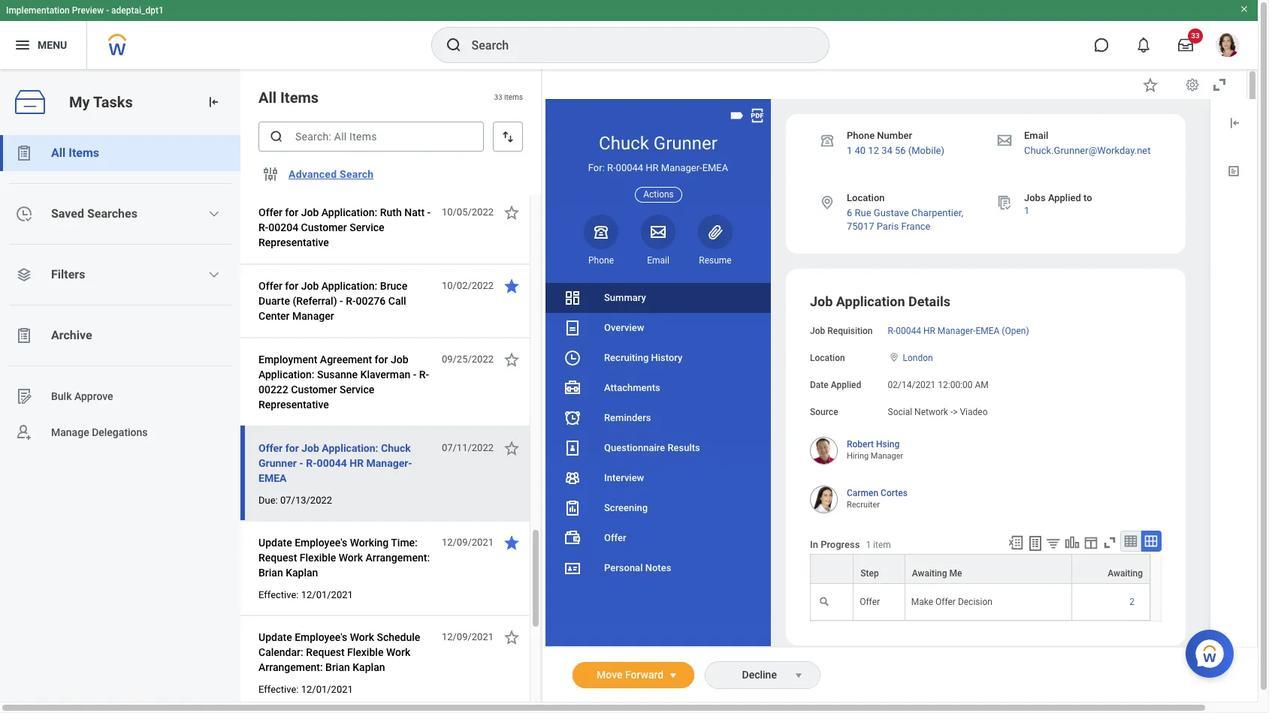 Task type: locate. For each thing, give the bounding box(es) containing it.
employee's
[[295, 537, 347, 549], [295, 632, 347, 644]]

request right calendar:
[[306, 647, 345, 659]]

2 12/09/2021 from the top
[[442, 632, 494, 643]]

job up "07/13/2022"
[[301, 443, 319, 455]]

service
[[350, 222, 384, 234], [340, 384, 374, 396]]

time:
[[391, 537, 418, 549]]

r- down job application details
[[888, 326, 896, 336]]

1 vertical spatial location
[[810, 353, 845, 364]]

1 vertical spatial kaplan
[[353, 662, 385, 674]]

phone inside phone number 1 40 12 34 56 (mobile)
[[847, 130, 875, 141]]

emea left (open) at top
[[976, 326, 1000, 336]]

for up "klaverman"
[[375, 354, 388, 366]]

2 effective: 12/01/2021 from the top
[[258, 685, 353, 696]]

all up search image
[[258, 89, 277, 107]]

applied inside jobs applied to 1
[[1048, 192, 1081, 204]]

phone
[[847, 130, 875, 141], [588, 255, 614, 266]]

representative down 00204
[[258, 237, 329, 249]]

0 vertical spatial email
[[1024, 130, 1049, 141]]

duarte
[[258, 295, 290, 307]]

- for >
[[950, 407, 953, 418]]

kaplan
[[286, 567, 318, 579], [353, 662, 385, 674]]

am
[[975, 380, 989, 391]]

location inside the location 6 rue gustave charpentier, 75017 paris france
[[847, 192, 885, 204]]

tag image
[[729, 107, 745, 124]]

0 vertical spatial 1
[[847, 145, 852, 157]]

1 horizontal spatial hr
[[646, 162, 659, 174]]

items
[[280, 89, 319, 107], [69, 146, 99, 160]]

employee's inside update employee's working time: request flexible work arrangement: brian kaplan
[[295, 537, 347, 549]]

service inside the employment agreement for job application: susanne klaverman ‎- r- 00222 customer service representative
[[340, 384, 374, 396]]

1 vertical spatial customer
[[291, 384, 337, 396]]

0 vertical spatial kaplan
[[286, 567, 318, 579]]

email button
[[641, 215, 676, 267]]

1 horizontal spatial phone
[[847, 130, 875, 141]]

- for adeptai_dpt1
[[106, 5, 109, 16]]

for up 00204
[[285, 207, 298, 219]]

0 horizontal spatial kaplan
[[286, 567, 318, 579]]

items inside item list element
[[280, 89, 319, 107]]

mail image up email chuck grunner element
[[649, 223, 667, 241]]

row down awaiting me popup button
[[810, 585, 1150, 622]]

0 horizontal spatial arrangement:
[[258, 662, 323, 674]]

12/01/2021 down update employee's working time: request flexible work arrangement: brian kaplan at the bottom left of the page
[[301, 590, 353, 601]]

1 vertical spatial service
[[340, 384, 374, 396]]

star image
[[1141, 76, 1159, 94], [503, 277, 521, 295], [503, 629, 521, 647]]

application: inside offer for job application: bruce duarte (referral) ‎- r-00276 call center manager
[[321, 280, 377, 292]]

0 horizontal spatial 1
[[847, 145, 852, 157]]

0 vertical spatial arrangement:
[[366, 552, 430, 564]]

effective: down calendar:
[[258, 685, 299, 696]]

0 vertical spatial items
[[280, 89, 319, 107]]

search image
[[444, 36, 463, 54]]

email for email
[[647, 255, 669, 266]]

customer down susanne
[[291, 384, 337, 396]]

2 vertical spatial 1
[[866, 540, 871, 550]]

- inside source element
[[950, 407, 953, 418]]

manager
[[292, 310, 334, 322], [871, 452, 903, 462]]

00204
[[269, 222, 298, 234]]

0 horizontal spatial manager
[[292, 310, 334, 322]]

call
[[388, 295, 406, 307]]

1 horizontal spatial transformation import image
[[1227, 116, 1242, 131]]

robert hsing
[[847, 440, 900, 450]]

my tasks element
[[0, 69, 240, 714]]

r- right (referral)
[[346, 295, 356, 307]]

brian
[[258, 567, 283, 579], [325, 662, 350, 674]]

r- down configure image
[[258, 222, 269, 234]]

offer up due:
[[258, 443, 283, 455]]

1 update from the top
[[258, 537, 292, 549]]

notifications large image
[[1136, 38, 1151, 53]]

customer right 00204
[[301, 222, 347, 234]]

social network -> viadeo
[[888, 407, 988, 418]]

manager down hsing
[[871, 452, 903, 462]]

effective:
[[258, 590, 299, 601], [258, 685, 299, 696]]

1 button
[[1024, 205, 1032, 218]]

1 inside phone number 1 40 12 34 56 (mobile)
[[847, 145, 852, 157]]

1 effective: 12/01/2021 from the top
[[258, 590, 353, 601]]

application: for 00044
[[322, 443, 378, 455]]

offer for job application: chuck grunner ‎- r-00044 hr manager- emea button
[[258, 440, 434, 488]]

1 vertical spatial employee's
[[295, 632, 347, 644]]

00044 up london link
[[896, 326, 921, 336]]

3 star image from the top
[[503, 440, 521, 458]]

email
[[1024, 130, 1049, 141], [647, 255, 669, 266]]

1 down jobs
[[1024, 205, 1030, 217]]

0 vertical spatial work
[[339, 552, 363, 564]]

update employee's work schedule calendar: request flexible work arrangement: brian kaplan
[[258, 632, 420, 674]]

awaiting for awaiting me
[[912, 569, 947, 580]]

1 horizontal spatial kaplan
[[353, 662, 385, 674]]

list containing summary
[[546, 283, 771, 584]]

2 12/01/2021 from the top
[[301, 685, 353, 696]]

0 horizontal spatial 33
[[494, 93, 502, 102]]

r- inside offer for job application: ruth natt ‎- r-00204 customer service representative
[[258, 222, 269, 234]]

fullscreen image right click to view/edit grid preferences 'image'
[[1102, 535, 1118, 552]]

job up "klaverman"
[[391, 354, 408, 366]]

0 horizontal spatial -
[[106, 5, 109, 16]]

-
[[106, 5, 109, 16], [950, 407, 953, 418]]

offer for job application: bruce duarte (referral) ‎- r-00276 call center manager
[[258, 280, 407, 322]]

0 horizontal spatial emea
[[258, 473, 287, 485]]

click to view/edit grid preferences image
[[1083, 535, 1099, 552]]

0 vertical spatial 00044
[[616, 162, 643, 174]]

update down due:
[[258, 537, 292, 549]]

phone button
[[584, 215, 618, 267]]

resume chuck grunner element
[[698, 255, 733, 267]]

view printable version (pdf) image
[[749, 107, 766, 124]]

1 effective: from the top
[[258, 590, 299, 601]]

0 vertical spatial effective:
[[258, 590, 299, 601]]

r-00044 hr manager-emea (open)
[[888, 326, 1029, 336]]

awaiting
[[912, 569, 947, 580], [1108, 569, 1143, 580]]

2
[[1130, 598, 1135, 608]]

job up (referral)
[[301, 280, 319, 292]]

1 horizontal spatial list
[[546, 283, 771, 584]]

step
[[861, 569, 879, 580]]

33 for 33 items
[[494, 93, 502, 102]]

grunner up due:
[[258, 458, 297, 470]]

location image left london
[[888, 352, 900, 363]]

awaiting for awaiting
[[1108, 569, 1143, 580]]

00044 right for:
[[616, 162, 643, 174]]

0 vertical spatial customer
[[301, 222, 347, 234]]

application: for 00204
[[321, 207, 377, 219]]

archive button
[[0, 318, 240, 354]]

0 vertical spatial manager-
[[661, 162, 702, 174]]

0 vertical spatial flexible
[[300, 552, 336, 564]]

justify image
[[14, 36, 32, 54]]

1 row from the top
[[810, 555, 1150, 585]]

2 star image from the top
[[503, 351, 521, 369]]

‎- right "klaverman"
[[413, 369, 417, 381]]

1 vertical spatial hr
[[923, 326, 935, 336]]

0 vertical spatial applied
[[1048, 192, 1081, 204]]

update inside update employee's work schedule calendar: request flexible work arrangement: brian kaplan
[[258, 632, 292, 644]]

1 vertical spatial mail image
[[649, 223, 667, 241]]

offer for job application: ruth natt ‎- r-00204 customer service representative
[[258, 207, 431, 249]]

caret down image
[[664, 670, 682, 682]]

Search: All Items text field
[[258, 122, 484, 152]]

application: down employment agreement for job application: susanne klaverman ‎- r- 00222 customer service representative button
[[322, 443, 378, 455]]

1 horizontal spatial -
[[950, 407, 953, 418]]

0 vertical spatial chuck
[[599, 133, 649, 154]]

‎- right natt
[[427, 207, 431, 219]]

cortes
[[881, 489, 908, 499]]

for up duarte
[[285, 280, 298, 292]]

location image
[[819, 195, 836, 211], [888, 352, 900, 363]]

chuck inside navigation pane 'region'
[[599, 133, 649, 154]]

2 row from the top
[[810, 585, 1150, 622]]

1 vertical spatial grunner
[[258, 458, 297, 470]]

hr
[[646, 162, 659, 174], [923, 326, 935, 336], [350, 458, 364, 470]]

date applied element
[[888, 371, 989, 392]]

select to filter grid data image
[[1045, 536, 1062, 552]]

box text image
[[1226, 164, 1241, 179]]

33 inside item list element
[[494, 93, 502, 102]]

0 vertical spatial all
[[258, 89, 277, 107]]

personal notes image
[[564, 560, 582, 578]]

manager- inside offer for job application: chuck grunner ‎- r-00044 hr manager- emea
[[366, 458, 412, 470]]

recruiting
[[604, 352, 649, 364]]

12/09/2021
[[442, 537, 494, 549], [442, 632, 494, 643]]

request down due:
[[258, 552, 297, 564]]

1 vertical spatial 12/01/2021
[[301, 685, 353, 696]]

‎- up "07/13/2022"
[[299, 458, 303, 470]]

email chuck.grunner@workday.net
[[1024, 130, 1151, 157]]

for
[[285, 207, 298, 219], [285, 280, 298, 292], [375, 354, 388, 366], [285, 443, 299, 455]]

all items right clipboard image
[[51, 146, 99, 160]]

email chuck grunner element
[[641, 255, 676, 267]]

application: inside offer for job application: chuck grunner ‎- r-00044 hr manager- emea
[[322, 443, 378, 455]]

1 inside in progress 1 item
[[866, 540, 871, 550]]

1 horizontal spatial fullscreen image
[[1211, 76, 1229, 94]]

fullscreen image
[[1211, 76, 1229, 94], [1102, 535, 1118, 552]]

2 effective: from the top
[[258, 685, 299, 696]]

r- right for:
[[607, 162, 616, 174]]

calendar:
[[258, 647, 303, 659]]

0 vertical spatial manager
[[292, 310, 334, 322]]

0 vertical spatial update
[[258, 537, 292, 549]]

row
[[810, 555, 1150, 585], [810, 585, 1150, 622]]

source element
[[888, 398, 988, 419]]

chuck up for:
[[599, 133, 649, 154]]

offer link
[[546, 524, 771, 554]]

0 vertical spatial emea
[[702, 162, 728, 174]]

2 horizontal spatial manager-
[[938, 326, 976, 336]]

effective: for arrangement:
[[258, 685, 299, 696]]

email for email chuck.grunner@workday.net
[[1024, 130, 1049, 141]]

for:
[[588, 162, 605, 174]]

r- inside navigation pane 'region'
[[607, 162, 616, 174]]

application: for r-
[[321, 280, 377, 292]]

gear image
[[1185, 77, 1200, 92]]

0 vertical spatial employee's
[[295, 537, 347, 549]]

r- right "klaverman"
[[419, 369, 429, 381]]

0 horizontal spatial request
[[258, 552, 297, 564]]

hiring
[[847, 452, 869, 462]]

1 for phone number 1 40 12 34 56 (mobile)
[[847, 145, 852, 157]]

kaplan down "07/13/2022"
[[286, 567, 318, 579]]

1 vertical spatial all
[[51, 146, 66, 160]]

interview
[[604, 473, 644, 484]]

1 star image from the top
[[503, 204, 521, 222]]

1 left 40
[[847, 145, 852, 157]]

0 horizontal spatial transformation import image
[[206, 95, 221, 110]]

1 horizontal spatial brian
[[325, 662, 350, 674]]

1 vertical spatial arrangement:
[[258, 662, 323, 674]]

02/14/2021
[[888, 380, 936, 391]]

effective: 12/01/2021 for kaplan
[[258, 590, 353, 601]]

representative down "00222"
[[258, 399, 329, 411]]

0 horizontal spatial items
[[69, 146, 99, 160]]

12/09/2021 right schedule
[[442, 632, 494, 643]]

‎- right (referral)
[[340, 295, 343, 307]]

application: down search
[[321, 207, 377, 219]]

work
[[339, 552, 363, 564], [350, 632, 374, 644], [386, 647, 410, 659]]

email up the chuck.grunner@workday.net link
[[1024, 130, 1049, 141]]

update employee's working time: request flexible work arrangement: brian kaplan
[[258, 537, 430, 579]]

decline button
[[706, 663, 790, 689]]

hr inside navigation pane 'region'
[[646, 162, 659, 174]]

offer inside offer for job application: bruce duarte (referral) ‎- r-00276 call center manager
[[258, 280, 282, 292]]

awaiting up "2"
[[1108, 569, 1143, 580]]

33 left items
[[494, 93, 502, 102]]

arrangement:
[[366, 552, 430, 564], [258, 662, 323, 674]]

1 vertical spatial request
[[306, 647, 345, 659]]

for inside offer for job application: chuck grunner ‎- r-00044 hr manager- emea
[[285, 443, 299, 455]]

2 horizontal spatial 00044
[[896, 326, 921, 336]]

expand table image
[[1144, 534, 1159, 549]]

2 vertical spatial hr
[[350, 458, 364, 470]]

flexible inside update employee's working time: request flexible work arrangement: brian kaplan
[[300, 552, 336, 564]]

service down ruth
[[350, 222, 384, 234]]

0 vertical spatial hr
[[646, 162, 659, 174]]

application: up 00276
[[321, 280, 377, 292]]

1 vertical spatial chuck
[[381, 443, 411, 455]]

employee's down "07/13/2022"
[[295, 537, 347, 549]]

offer image
[[564, 530, 582, 548]]

phone down phone icon
[[588, 255, 614, 266]]

chuck grunner
[[599, 133, 718, 154]]

arrangement: down time:
[[366, 552, 430, 564]]

0 vertical spatial request
[[258, 552, 297, 564]]

jobs applied to 1
[[1024, 192, 1092, 217]]

emea up due:
[[258, 473, 287, 485]]

brian inside update employee's working time: request flexible work arrangement: brian kaplan
[[258, 567, 283, 579]]

0 vertical spatial location
[[847, 192, 885, 204]]

kaplan down schedule
[[353, 662, 385, 674]]

jobs
[[1024, 192, 1046, 204]]

mail image up documents check icon
[[996, 132, 1013, 149]]

33 button
[[1169, 29, 1203, 62]]

application: down employment
[[258, 369, 314, 381]]

update for update employee's work schedule calendar: request flexible work arrangement: brian kaplan
[[258, 632, 292, 644]]

update inside update employee's working time: request flexible work arrangement: brian kaplan
[[258, 537, 292, 549]]

star image right the 10/05/2022
[[503, 204, 521, 222]]

natt
[[404, 207, 425, 219]]

33 left profile logan mcneil image
[[1191, 32, 1200, 40]]

0 vertical spatial effective: 12/01/2021
[[258, 590, 353, 601]]

documents check image
[[996, 195, 1013, 211]]

12/09/2021 for update employee's work schedule calendar: request flexible work arrangement: brian kaplan
[[442, 632, 494, 643]]

all right clipboard image
[[51, 146, 66, 160]]

job left requisition
[[810, 326, 825, 336]]

offer up 00204
[[258, 207, 282, 219]]

1 horizontal spatial mail image
[[996, 132, 1013, 149]]

1 vertical spatial star image
[[503, 277, 521, 295]]

effective: up calendar:
[[258, 590, 299, 601]]

1 horizontal spatial location image
[[888, 352, 900, 363]]

for up due: 07/13/2022
[[285, 443, 299, 455]]

step button
[[854, 556, 905, 584]]

location up the date applied
[[810, 353, 845, 364]]

00044 up "07/13/2022"
[[317, 458, 347, 470]]

0 vertical spatial location image
[[819, 195, 836, 211]]

1 vertical spatial transformation import image
[[1227, 116, 1242, 131]]

arrangement: down calendar:
[[258, 662, 323, 674]]

star image left offer icon
[[503, 534, 521, 552]]

1 representative from the top
[[258, 237, 329, 249]]

0 horizontal spatial location
[[810, 353, 845, 364]]

00044
[[616, 162, 643, 174], [896, 326, 921, 336], [317, 458, 347, 470]]

0 horizontal spatial hr
[[350, 458, 364, 470]]

upload clip image
[[706, 223, 724, 241]]

offer for job application: bruce duarte (referral) ‎- r-00276 call center manager button
[[258, 277, 434, 325]]

job down the advanced
[[301, 207, 319, 219]]

0 vertical spatial phone
[[847, 130, 875, 141]]

2 employee's from the top
[[295, 632, 347, 644]]

1 horizontal spatial applied
[[1048, 192, 1081, 204]]

12/09/2021 right time:
[[442, 537, 494, 549]]

chuck left 07/11/2022
[[381, 443, 411, 455]]

1 vertical spatial effective: 12/01/2021
[[258, 685, 353, 696]]

row up decision
[[810, 555, 1150, 585]]

list containing all items
[[0, 135, 240, 451]]

grunner up for: r-00044 hr manager-emea
[[654, 133, 718, 154]]

recruiting history link
[[546, 343, 771, 373]]

work down working
[[339, 552, 363, 564]]

emea inside offer for job application: chuck grunner ‎- r-00044 hr manager- emea
[[258, 473, 287, 485]]

request
[[258, 552, 297, 564], [306, 647, 345, 659]]

phone for phone number 1 40 12 34 56 (mobile)
[[847, 130, 875, 141]]

r- inside the employment agreement for job application: susanne klaverman ‎- r- 00222 customer service representative
[[419, 369, 429, 381]]

user plus image
[[15, 424, 33, 442]]

request inside update employee's work schedule calendar: request flexible work arrangement: brian kaplan
[[306, 647, 345, 659]]

profile logan mcneil image
[[1216, 33, 1240, 60]]

service down susanne
[[340, 384, 374, 396]]

application
[[836, 294, 905, 309]]

0 horizontal spatial email
[[647, 255, 669, 266]]

interview image
[[564, 470, 582, 488]]

1 horizontal spatial chuck
[[599, 133, 649, 154]]

0 horizontal spatial location image
[[819, 195, 836, 211]]

fullscreen image right gear icon
[[1211, 76, 1229, 94]]

1 vertical spatial update
[[258, 632, 292, 644]]

0 horizontal spatial 00044
[[317, 458, 347, 470]]

0 horizontal spatial mail image
[[649, 223, 667, 241]]

caret down image
[[790, 670, 808, 682]]

offer down step
[[860, 598, 880, 608]]

2 vertical spatial star image
[[503, 629, 521, 647]]

1 12/01/2021 from the top
[[301, 590, 353, 601]]

offer inside offer for job application: chuck grunner ‎- r-00044 hr manager- emea
[[258, 443, 283, 455]]

application: inside offer for job application: ruth natt ‎- r-00204 customer service representative
[[321, 207, 377, 219]]

2 update from the top
[[258, 632, 292, 644]]

0 horizontal spatial grunner
[[258, 458, 297, 470]]

2 vertical spatial manager-
[[366, 458, 412, 470]]

decision
[[958, 598, 993, 608]]

clock check image
[[15, 205, 33, 223]]

1 horizontal spatial items
[[280, 89, 319, 107]]

move forward button
[[573, 663, 664, 689]]

applied
[[1048, 192, 1081, 204], [831, 380, 861, 391]]

perspective image
[[15, 266, 33, 284]]

‎- inside offer for job application: bruce duarte (referral) ‎- r-00276 call center manager
[[340, 295, 343, 307]]

items up search image
[[280, 89, 319, 107]]

0 vertical spatial 12/09/2021
[[442, 537, 494, 549]]

kaplan inside update employee's work schedule calendar: request flexible work arrangement: brian kaplan
[[353, 662, 385, 674]]

for inside offer for job application: bruce duarte (referral) ‎- r-00276 call center manager
[[285, 280, 298, 292]]

results
[[668, 443, 700, 454]]

job inside offer for job application: bruce duarte (referral) ‎- r-00276 call center manager
[[301, 280, 319, 292]]

r- up "07/13/2022"
[[306, 458, 317, 470]]

flexible down "07/13/2022"
[[300, 552, 336, 564]]

emea
[[702, 162, 728, 174], [976, 326, 1000, 336], [258, 473, 287, 485]]

emea down chuck grunner
[[702, 162, 728, 174]]

items down my at the left top of the page
[[69, 146, 99, 160]]

star image for 09/25/2022
[[503, 351, 521, 369]]

1 vertical spatial items
[[69, 146, 99, 160]]

for inside offer for job application: ruth natt ‎- r-00204 customer service representative
[[285, 207, 298, 219]]

work left schedule
[[350, 632, 374, 644]]

- right network
[[950, 407, 953, 418]]

offer up duarte
[[258, 280, 282, 292]]

star image for effective: 12/01/2021
[[503, 629, 521, 647]]

flexible down schedule
[[347, 647, 384, 659]]

star image right 07/11/2022
[[503, 440, 521, 458]]

for: r-00044 hr manager-emea
[[588, 162, 728, 174]]

awaiting left me
[[912, 569, 947, 580]]

r- inside offer for job application: chuck grunner ‎- r-00044 hr manager- emea
[[306, 458, 317, 470]]

mail image
[[996, 132, 1013, 149], [649, 223, 667, 241]]

effective: 12/01/2021 down calendar:
[[258, 685, 353, 696]]

reminders image
[[564, 409, 582, 428]]

actions
[[643, 189, 674, 200]]

update up calendar:
[[258, 632, 292, 644]]

0 vertical spatial -
[[106, 5, 109, 16]]

2 vertical spatial 00044
[[317, 458, 347, 470]]

email inside the email chuck.grunner@workday.net
[[1024, 130, 1049, 141]]

reminders link
[[546, 403, 771, 434]]

star image
[[503, 204, 521, 222], [503, 351, 521, 369], [503, 440, 521, 458], [503, 534, 521, 552]]

1 left item
[[866, 540, 871, 550]]

email up the 'summary' link
[[647, 255, 669, 266]]

applied right date
[[831, 380, 861, 391]]

0 vertical spatial all items
[[258, 89, 319, 107]]

star image right 09/25/2022
[[503, 351, 521, 369]]

phone inside popup button
[[588, 255, 614, 266]]

0 horizontal spatial awaiting
[[912, 569, 947, 580]]

- inside menu banner
[[106, 5, 109, 16]]

1 employee's from the top
[[295, 537, 347, 549]]

1 12/09/2021 from the top
[[442, 537, 494, 549]]

mail image inside popup button
[[649, 223, 667, 241]]

for for offer for job application: ruth natt ‎- r-00204 customer service representative
[[285, 207, 298, 219]]

for for offer for job application: bruce duarte (referral) ‎- r-00276 call center manager
[[285, 280, 298, 292]]

email inside popup button
[[647, 255, 669, 266]]

chuck inside offer for job application: chuck grunner ‎- r-00044 hr manager- emea
[[381, 443, 411, 455]]

work down schedule
[[386, 647, 410, 659]]

1 horizontal spatial flexible
[[347, 647, 384, 659]]

all inside item list element
[[258, 89, 277, 107]]

1 horizontal spatial emea
[[702, 162, 728, 174]]

0 horizontal spatial flexible
[[300, 552, 336, 564]]

1 vertical spatial brian
[[325, 662, 350, 674]]

transformation import image
[[206, 95, 221, 110], [1227, 116, 1242, 131]]

viadeo
[[960, 407, 988, 418]]

employee's up calendar:
[[295, 632, 347, 644]]

1 awaiting from the left
[[912, 569, 947, 580]]

4 star image from the top
[[503, 534, 521, 552]]

toolbar
[[1001, 531, 1162, 555]]

clipboard image
[[15, 327, 33, 345]]

working
[[350, 537, 389, 549]]

1 vertical spatial -
[[950, 407, 953, 418]]

- right preview
[[106, 5, 109, 16]]

overview image
[[564, 319, 582, 337]]

application:
[[321, 207, 377, 219], [321, 280, 377, 292], [258, 369, 314, 381], [322, 443, 378, 455]]

manager inside offer for job application: bruce duarte (referral) ‎- r-00276 call center manager
[[292, 310, 334, 322]]

2 representative from the top
[[258, 399, 329, 411]]

2 awaiting from the left
[[1108, 569, 1143, 580]]

location up rue
[[847, 192, 885, 204]]

hsing
[[876, 440, 900, 450]]

1 vertical spatial email
[[647, 255, 669, 266]]

search image
[[269, 129, 284, 144]]

all items up search image
[[258, 89, 319, 107]]

location image left 6
[[819, 195, 836, 211]]

employee's inside update employee's work schedule calendar: request flexible work arrangement: brian kaplan
[[295, 632, 347, 644]]

1 vertical spatial phone
[[588, 255, 614, 266]]

0 vertical spatial brian
[[258, 567, 283, 579]]

adeptai_dpt1
[[111, 5, 164, 16]]

clipboard image
[[15, 144, 33, 162]]

1 vertical spatial all items
[[51, 146, 99, 160]]

make offer decision
[[911, 598, 993, 608]]

0 vertical spatial 12/01/2021
[[301, 590, 353, 601]]

1 horizontal spatial 00044
[[616, 162, 643, 174]]

0 horizontal spatial list
[[0, 135, 240, 451]]

expand/collapse chart image
[[1064, 535, 1081, 552]]

33 inside button
[[1191, 32, 1200, 40]]

request inside update employee's working time: request flexible work arrangement: brian kaplan
[[258, 552, 297, 564]]

questionnaire results image
[[564, 440, 582, 458]]

phone chuck grunner element
[[584, 255, 618, 267]]

advanced search
[[289, 168, 374, 180]]

list
[[0, 135, 240, 451], [546, 283, 771, 584]]



Task type: describe. For each thing, give the bounding box(es) containing it.
emea inside navigation pane 'region'
[[702, 162, 728, 174]]

r-00044 hr manager-emea (open) link
[[888, 323, 1029, 336]]

item list element
[[240, 69, 543, 714]]

location for location
[[810, 353, 845, 364]]

job up job requisition
[[810, 294, 833, 309]]

paris
[[877, 221, 899, 232]]

table image
[[1123, 534, 1138, 549]]

job inside the employment agreement for job application: susanne klaverman ‎- r- 00222 customer service representative
[[391, 354, 408, 366]]

hr inside offer for job application: chuck grunner ‎- r-00044 hr manager- emea
[[350, 458, 364, 470]]

12/01/2021 for kaplan
[[301, 590, 353, 601]]

date
[[810, 380, 829, 391]]

france
[[901, 221, 931, 232]]

chuck.grunner@workday.net link
[[1024, 145, 1151, 157]]

details
[[908, 294, 951, 309]]

phone for phone
[[588, 255, 614, 266]]

chevron down image
[[208, 208, 220, 220]]

work inside update employee's working time: request flexible work arrangement: brian kaplan
[[339, 552, 363, 564]]

summary link
[[546, 283, 771, 313]]

kaplan inside update employee's working time: request flexible work arrangement: brian kaplan
[[286, 567, 318, 579]]

update employee's working time: request flexible work arrangement: brian kaplan button
[[258, 534, 434, 582]]

service inside offer for job application: ruth natt ‎- r-00204 customer service representative
[[350, 222, 384, 234]]

resume
[[699, 255, 732, 266]]

1 vertical spatial location image
[[888, 352, 900, 363]]

update for update employee's working time: request flexible work arrangement: brian kaplan
[[258, 537, 292, 549]]

recruiting history
[[604, 352, 683, 364]]

0 vertical spatial star image
[[1141, 76, 1159, 94]]

10/05/2022
[[442, 207, 494, 218]]

(open)
[[1002, 326, 1029, 336]]

searches
[[87, 207, 137, 221]]

phone image
[[591, 223, 612, 241]]

menu banner
[[0, 0, 1258, 69]]

10/02/2022
[[442, 280, 494, 292]]

in progress 1 item
[[810, 539, 891, 550]]

‎- inside offer for job application: ruth natt ‎- r-00204 customer service representative
[[427, 207, 431, 219]]

items inside button
[[69, 146, 99, 160]]

star image for effective: 12/01/2021
[[503, 534, 521, 552]]

awaiting me button
[[905, 556, 1072, 584]]

00044 inside navigation pane 'region'
[[616, 162, 643, 174]]

questionnaire results
[[604, 443, 700, 454]]

resume button
[[698, 215, 733, 267]]

screening image
[[564, 500, 582, 518]]

recruiter
[[847, 501, 880, 510]]

representative inside offer for job application: ruth natt ‎- r-00204 customer service representative
[[258, 237, 329, 249]]

summary image
[[564, 289, 582, 307]]

export to worksheets image
[[1026, 535, 1044, 553]]

approve
[[74, 390, 113, 402]]

12/01/2021 for brian
[[301, 685, 353, 696]]

customer inside offer for job application: ruth natt ‎- r-00204 customer service representative
[[301, 222, 347, 234]]

carmen
[[847, 489, 879, 499]]

r- inside offer for job application: bruce duarte (referral) ‎- r-00276 call center manager
[[346, 295, 356, 307]]

implementation preview -   adeptai_dpt1
[[6, 5, 164, 16]]

row containing step
[[810, 555, 1150, 585]]

6
[[847, 208, 852, 219]]

‎- inside offer for job application: chuck grunner ‎- r-00044 hr manager- emea
[[299, 458, 303, 470]]

location for location 6 rue gustave charpentier, 75017 paris france
[[847, 192, 885, 204]]

search
[[340, 168, 374, 180]]

brian inside update employee's work schedule calendar: request flexible work arrangement: brian kaplan
[[325, 662, 350, 674]]

advanced search button
[[283, 159, 380, 189]]

advanced
[[289, 168, 337, 180]]

make
[[911, 598, 933, 608]]

6 rue gustave charpentier, 75017 paris france link
[[847, 208, 963, 232]]

employment agreement for job application: susanne klaverman ‎- r- 00222 customer service representative
[[258, 354, 429, 411]]

rename image
[[15, 388, 33, 406]]

close environment banner image
[[1240, 5, 1249, 14]]

attachments
[[604, 382, 660, 394]]

job inside offer for job application: ruth natt ‎- r-00204 customer service representative
[[301, 207, 319, 219]]

applied for date
[[831, 380, 861, 391]]

navigation pane region
[[546, 99, 771, 714]]

07/11/2022
[[442, 443, 494, 454]]

awaiting button
[[1072, 556, 1150, 584]]

grunner inside navigation pane 'region'
[[654, 133, 718, 154]]

overview
[[604, 322, 644, 334]]

all items inside item list element
[[258, 89, 319, 107]]

number
[[877, 130, 912, 141]]

1 vertical spatial emea
[[976, 326, 1000, 336]]

inbox large image
[[1178, 38, 1193, 53]]

delegations
[[92, 427, 148, 439]]

1 vertical spatial work
[[350, 632, 374, 644]]

arrangement: inside update employee's work schedule calendar: request flexible work arrangement: brian kaplan
[[258, 662, 323, 674]]

grunner inside offer for job application: chuck grunner ‎- r-00044 hr manager- emea
[[258, 458, 297, 470]]

00044 inside offer for job application: chuck grunner ‎- r-00044 hr manager- emea
[[317, 458, 347, 470]]

phone number 1 40 12 34 56 (mobile)
[[847, 130, 945, 157]]

33 for 33
[[1191, 32, 1200, 40]]

awaiting me
[[912, 569, 962, 580]]

saved searches button
[[0, 196, 240, 232]]

progress
[[821, 539, 860, 550]]

hr inside the r-00044 hr manager-emea (open) link
[[923, 326, 935, 336]]

75017
[[847, 221, 874, 232]]

reminders
[[604, 412, 651, 424]]

archive
[[51, 328, 92, 343]]

>
[[953, 407, 958, 418]]

filters button
[[0, 257, 240, 293]]

screening
[[604, 503, 648, 514]]

customer inside the employment agreement for job application: susanne klaverman ‎- r- 00222 customer service representative
[[291, 384, 337, 396]]

00276
[[356, 295, 386, 307]]

application: inside the employment agreement for job application: susanne klaverman ‎- r- 00222 customer service representative
[[258, 369, 314, 381]]

0 vertical spatial fullscreen image
[[1211, 76, 1229, 94]]

manage delegations
[[51, 427, 148, 439]]

arrangement: inside update employee's working time: request flexible work arrangement: brian kaplan
[[366, 552, 430, 564]]

screening link
[[546, 494, 771, 524]]

personal notes link
[[546, 554, 771, 584]]

‎- inside the employment agreement for job application: susanne klaverman ‎- r- 00222 customer service representative
[[413, 369, 417, 381]]

(referral)
[[293, 295, 337, 307]]

offer inside "link"
[[604, 533, 626, 544]]

offer inside offer for job application: ruth natt ‎- r-00204 customer service representative
[[258, 207, 282, 219]]

attachments image
[[564, 379, 582, 397]]

56
[[895, 145, 906, 157]]

09/25/2022
[[442, 354, 494, 365]]

00222
[[258, 384, 288, 396]]

manage delegations link
[[0, 415, 240, 451]]

1 for in progress 1 item
[[866, 540, 871, 550]]

tasks
[[93, 93, 133, 111]]

london link
[[903, 350, 933, 364]]

workday assistant region
[[1186, 624, 1240, 679]]

2 vertical spatial work
[[386, 647, 410, 659]]

job requisition
[[810, 326, 873, 336]]

personal
[[604, 563, 643, 574]]

employee's for request
[[295, 632, 347, 644]]

export to excel image
[[1008, 535, 1024, 552]]

in
[[810, 539, 818, 550]]

employee's for flexible
[[295, 537, 347, 549]]

carmen cortes link
[[847, 486, 908, 499]]

row containing offer
[[810, 585, 1150, 622]]

menu button
[[0, 21, 87, 69]]

for for offer for job application: chuck grunner ‎- r-00044 hr manager- emea
[[285, 443, 299, 455]]

personal notes
[[604, 563, 671, 574]]

02/14/2021 12:00:00 am
[[888, 380, 989, 391]]

recruiting history image
[[564, 349, 582, 367]]

for inside the employment agreement for job application: susanne klaverman ‎- r- 00222 customer service representative
[[375, 354, 388, 366]]

0 vertical spatial mail image
[[996, 132, 1013, 149]]

0 vertical spatial transformation import image
[[206, 95, 221, 110]]

bulk
[[51, 390, 72, 402]]

implementation
[[6, 5, 70, 16]]

schedule
[[377, 632, 420, 644]]

star image for due: 07/13/2022
[[503, 440, 521, 458]]

star image for 10/05/2022
[[503, 204, 521, 222]]

representative inside the employment agreement for job application: susanne klaverman ‎- r- 00222 customer service representative
[[258, 399, 329, 411]]

effective: 12/01/2021 for brian
[[258, 685, 353, 696]]

offer right make
[[936, 598, 956, 608]]

job application details
[[810, 294, 951, 309]]

questionnaire
[[604, 443, 665, 454]]

my
[[69, 93, 90, 111]]

configure image
[[262, 165, 280, 183]]

rue
[[855, 208, 871, 219]]

items
[[504, 93, 523, 102]]

1 vertical spatial fullscreen image
[[1102, 535, 1118, 552]]

flexible inside update employee's work schedule calendar: request flexible work arrangement: brian kaplan
[[347, 647, 384, 659]]

star image for 10/02/2022
[[503, 277, 521, 295]]

all items inside button
[[51, 146, 99, 160]]

job inside offer for job application: chuck grunner ‎- r-00044 hr manager- emea
[[301, 443, 319, 455]]

requisition
[[828, 326, 873, 336]]

update employee's work schedule calendar: request flexible work arrangement: brian kaplan button
[[258, 629, 434, 677]]

source
[[810, 407, 838, 418]]

charpentier,
[[912, 208, 963, 219]]

actions button
[[635, 187, 682, 203]]

1 vertical spatial manager-
[[938, 326, 976, 336]]

manager- inside navigation pane 'region'
[[661, 162, 702, 174]]

Search Workday  search field
[[472, 29, 798, 62]]

sort image
[[500, 129, 515, 144]]

hiring manager
[[847, 452, 903, 462]]

1 horizontal spatial manager
[[871, 452, 903, 462]]

me
[[949, 569, 962, 580]]

phone image
[[819, 132, 836, 149]]

all inside button
[[51, 146, 66, 160]]

12/09/2021 for update employee's working time: request flexible work arrangement: brian kaplan
[[442, 537, 494, 549]]

london
[[903, 353, 933, 364]]

overview link
[[546, 313, 771, 343]]

effective: for brian
[[258, 590, 299, 601]]

all items button
[[0, 135, 240, 171]]

1 vertical spatial 00044
[[896, 326, 921, 336]]

1 inside jobs applied to 1
[[1024, 205, 1030, 217]]

due: 07/13/2022
[[258, 495, 332, 506]]

applied for jobs
[[1048, 192, 1081, 204]]

chevron down image
[[208, 269, 220, 281]]

employment
[[258, 354, 317, 366]]

susanne
[[317, 369, 358, 381]]

12:00:00
[[938, 380, 973, 391]]

34
[[882, 145, 893, 157]]



Task type: vqa. For each thing, say whether or not it's contained in the screenshot.


